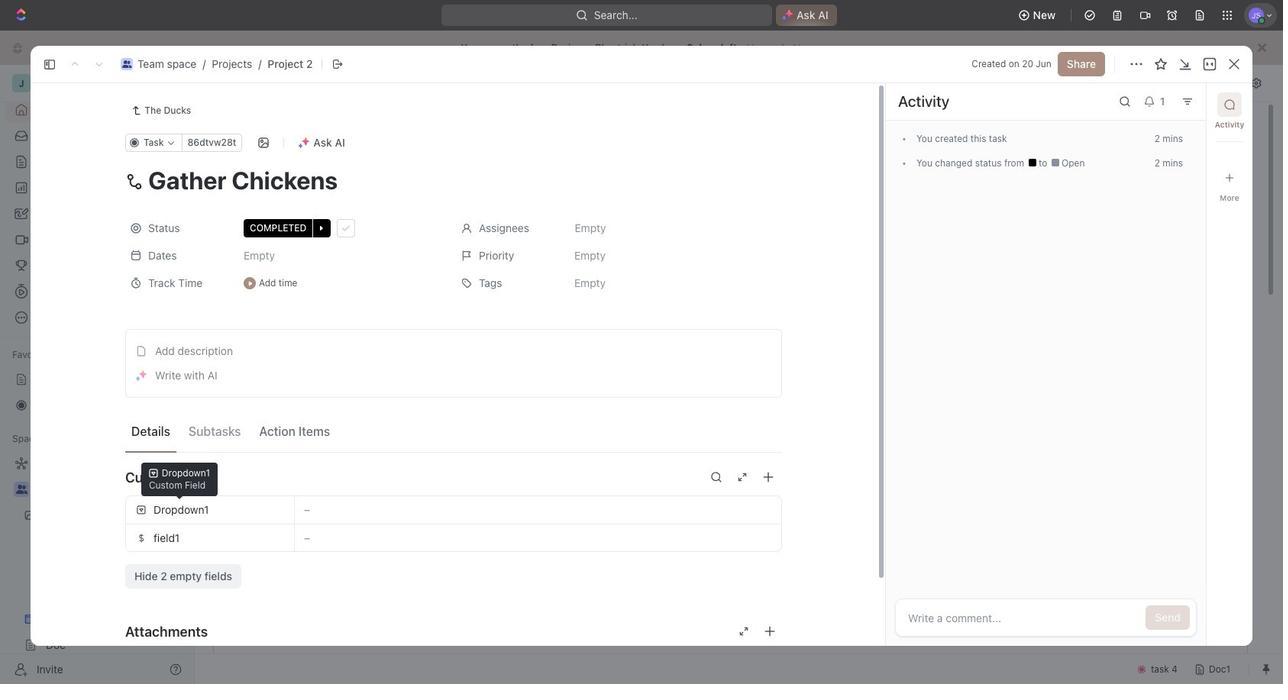 Task type: describe. For each thing, give the bounding box(es) containing it.
sidebar navigation
[[0, 65, 195, 684]]

custom fields element
[[125, 496, 782, 589]]



Task type: vqa. For each thing, say whether or not it's contained in the screenshot.
bottom user group icon
yes



Task type: locate. For each thing, give the bounding box(es) containing it.
task sidebar content section
[[882, 83, 1206, 646]]

task sidebar navigation tab list
[[1213, 92, 1246, 637]]

tree inside sidebar navigation
[[6, 451, 179, 684]]

tab list
[[125, 410, 782, 453]]

user group image
[[122, 60, 132, 68]]

tree
[[6, 451, 179, 684]]

user group image
[[16, 485, 27, 494]]

Edit task name text field
[[125, 166, 782, 195]]

Set value for field1 Custom Field text field
[[295, 525, 781, 551]]



